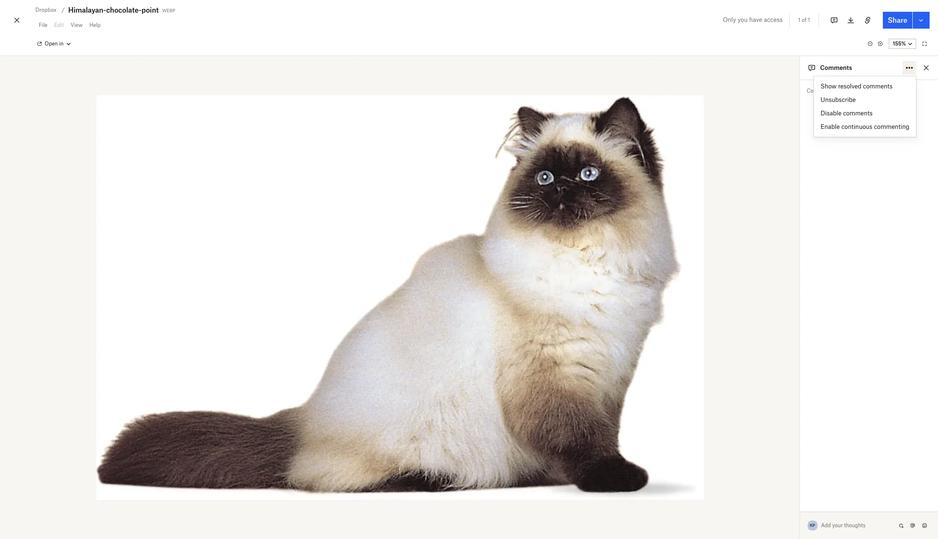 Task type: describe. For each thing, give the bounding box(es) containing it.
share button
[[883, 12, 913, 29]]

share
[[888, 16, 908, 24]]

enable continuous commenting
[[821, 123, 910, 130]]

close right sidebar image
[[921, 63, 932, 73]]

point
[[142, 6, 159, 14]]

1 vertical spatial comments
[[843, 109, 873, 117]]

show
[[871, 88, 883, 94]]

comments for comments
[[820, 64, 852, 71]]

webp
[[162, 6, 175, 13]]

himalayan-
[[68, 6, 106, 14]]

1 of 1
[[799, 17, 810, 23]]

on
[[835, 88, 841, 94]]

here.
[[892, 88, 904, 94]]

comments on this file will show up here.
[[807, 88, 904, 94]]

unsubscribe
[[821, 96, 856, 103]]

chocolate-
[[106, 6, 142, 14]]

have
[[749, 16, 762, 23]]



Task type: locate. For each thing, give the bounding box(es) containing it.
0 vertical spatial comments
[[863, 83, 893, 90]]

1 1 from the left
[[799, 17, 801, 23]]

2 1 from the left
[[808, 17, 810, 23]]

0 vertical spatial comments
[[820, 64, 852, 71]]

your
[[832, 522, 843, 529]]

file
[[852, 88, 860, 94]]

None field
[[0, 0, 64, 8]]

1 horizontal spatial 1
[[808, 17, 810, 23]]

comments
[[820, 64, 852, 71], [807, 88, 833, 94]]

continuous
[[842, 123, 873, 130]]

up
[[885, 88, 891, 94]]

1 vertical spatial comments
[[807, 88, 833, 94]]

comments
[[863, 83, 893, 90], [843, 109, 873, 117]]

disable comments
[[821, 109, 873, 117]]

only
[[723, 16, 736, 23]]

show resolved comments
[[821, 83, 893, 90]]

will
[[861, 88, 869, 94]]

of
[[802, 17, 807, 23]]

add your thoughts image
[[822, 521, 889, 530]]

thoughts
[[844, 522, 866, 529]]

you
[[738, 16, 748, 23]]

this
[[842, 88, 851, 94]]

add
[[821, 522, 831, 529]]

enable
[[821, 123, 840, 130]]

1
[[799, 17, 801, 23], [808, 17, 810, 23]]

0 horizontal spatial 1
[[799, 17, 801, 23]]

comments left on on the right top of the page
[[807, 88, 833, 94]]

close image
[[12, 13, 22, 27]]

show
[[821, 83, 837, 90]]

1 right the of
[[808, 17, 810, 23]]

add your thoughts
[[821, 522, 866, 529]]

only you have access
[[723, 16, 783, 23]]

resolved
[[838, 83, 862, 90]]

comments up show
[[820, 64, 852, 71]]

Add your thoughts text field
[[822, 519, 896, 532]]

commenting
[[874, 123, 910, 130]]

comments for comments on this file will show up here.
[[807, 88, 833, 94]]

/ himalayan-chocolate-point webp
[[61, 6, 175, 14]]

access
[[764, 16, 783, 23]]

/
[[61, 6, 65, 13]]

1 left the of
[[799, 17, 801, 23]]

disable
[[821, 109, 842, 117]]



Task type: vqa. For each thing, say whether or not it's contained in the screenshot.
date
no



